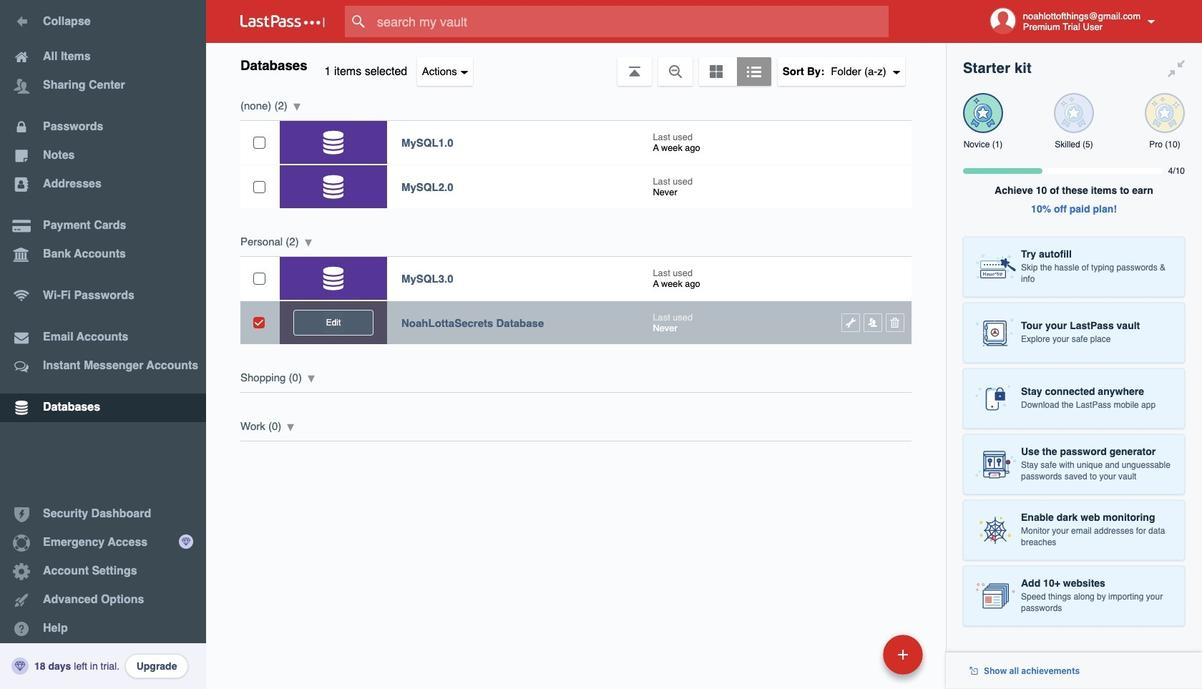 Task type: vqa. For each thing, say whether or not it's contained in the screenshot.
New item "icon"
no



Task type: describe. For each thing, give the bounding box(es) containing it.
search my vault text field
[[345, 6, 917, 37]]

vault options navigation
[[206, 43, 946, 86]]

main navigation navigation
[[0, 0, 206, 689]]

new item element
[[785, 634, 928, 675]]



Task type: locate. For each thing, give the bounding box(es) containing it.
new item navigation
[[785, 631, 932, 689]]

Search search field
[[345, 6, 917, 37]]

lastpass image
[[241, 15, 325, 28]]



